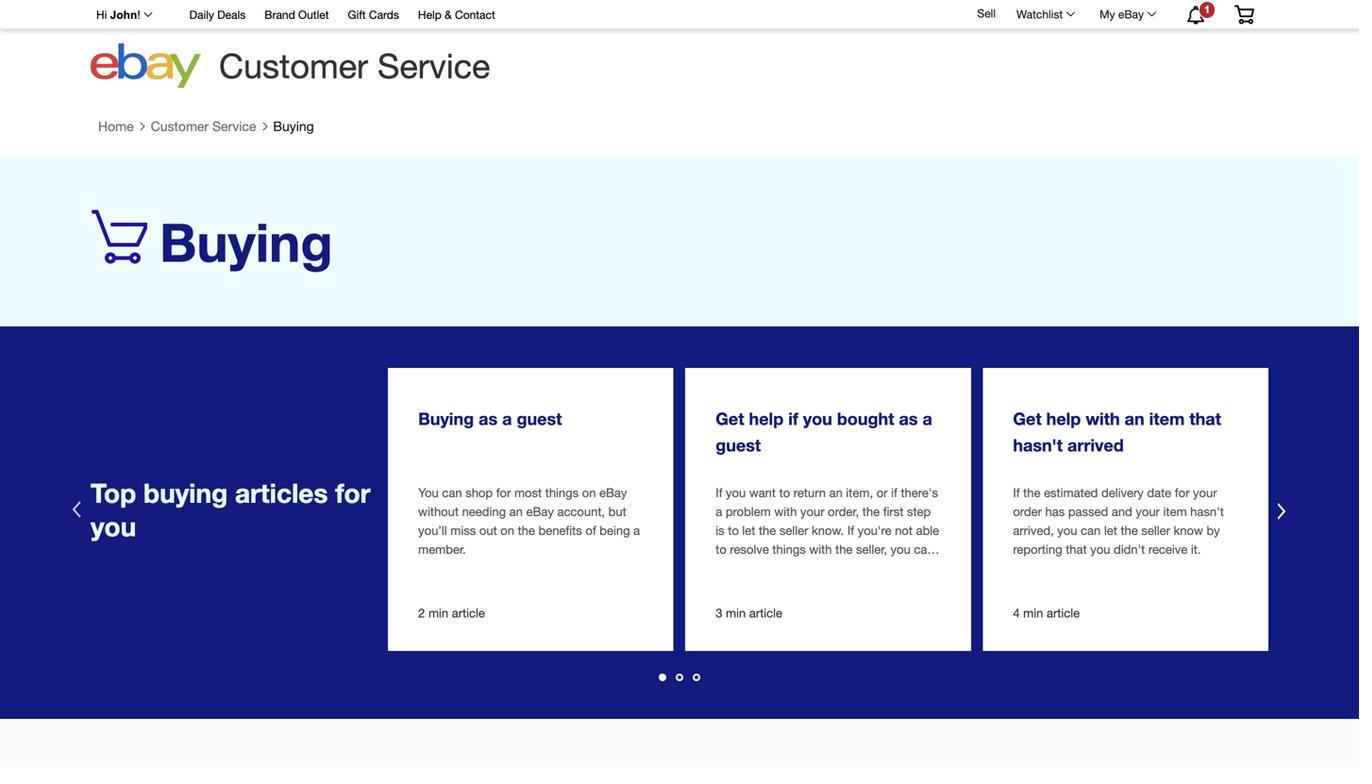 Task type: locate. For each thing, give the bounding box(es) containing it.
3 min from the left
[[1024, 606, 1044, 621]]

it.
[[1191, 542, 1201, 557]]

customer
[[219, 46, 368, 85], [151, 118, 209, 134]]

1 vertical spatial things
[[773, 542, 806, 557]]

seller up receive
[[1142, 523, 1171, 538]]

get
[[716, 409, 745, 429], [1013, 409, 1042, 429]]

1 horizontal spatial an
[[830, 486, 843, 500]]

customer service banner
[[86, 0, 1269, 94]]

min right 4
[[1024, 606, 1044, 621]]

things up help.
[[773, 542, 806, 557]]

0 horizontal spatial ebay
[[526, 504, 554, 519]]

ebay right my
[[1119, 8, 1144, 21]]

not
[[895, 523, 913, 538]]

a inside get help if you bought as a guest
[[923, 409, 933, 429]]

can inside you can shop for most things on ebay without needing an ebay account, but you'll miss out on the benefits of being a member.
[[442, 486, 462, 500]]

to right is
[[728, 523, 739, 538]]

customer inside "buying" main content
[[151, 118, 209, 134]]

1 button
[[1171, 1, 1220, 27]]

top
[[91, 477, 136, 509]]

0 horizontal spatial as
[[479, 409, 498, 429]]

min for buying as a guest
[[429, 606, 449, 621]]

your up by
[[1193, 486, 1218, 500]]

item up know
[[1164, 504, 1187, 519]]

the down know.
[[836, 542, 853, 557]]

2 vertical spatial an
[[510, 504, 523, 519]]

buying as a guest
[[418, 409, 562, 429]]

1 vertical spatial customer
[[151, 118, 209, 134]]

with up arrived
[[1086, 409, 1120, 429]]

1 seller from the left
[[780, 523, 809, 538]]

2 as from the left
[[899, 409, 918, 429]]

can up without on the left of page
[[442, 486, 462, 500]]

0 vertical spatial customer service
[[219, 46, 490, 85]]

let down problem
[[742, 523, 756, 538]]

you down not in the bottom right of the page
[[891, 542, 911, 557]]

1 horizontal spatial seller
[[1142, 523, 1171, 538]]

0 horizontal spatial can
[[442, 486, 462, 500]]

0 vertical spatial an
[[1125, 409, 1145, 429]]

1 vertical spatial an
[[830, 486, 843, 500]]

item,
[[846, 486, 873, 500]]

an down "most"
[[510, 504, 523, 519]]

2 horizontal spatial ebay
[[1119, 8, 1144, 21]]

for inside you can shop for most things on ebay without needing an ebay account, but you'll miss out on the benefits of being a member.
[[496, 486, 511, 500]]

customer service right 'home'
[[151, 118, 256, 134]]

1 horizontal spatial on
[[582, 486, 596, 500]]

out
[[480, 523, 497, 538]]

hasn't inside if the estimated delivery date for your order has passed and your item hasn't arrived, you can let the seller know by reporting that you didn't receive it.
[[1191, 504, 1224, 519]]

0 horizontal spatial that
[[1066, 542, 1087, 557]]

1 get from the left
[[716, 409, 745, 429]]

can
[[442, 486, 462, 500], [1081, 523, 1101, 538], [914, 542, 934, 557]]

0 vertical spatial can
[[442, 486, 462, 500]]

get for get help with an item that hasn't arrived
[[1013, 409, 1042, 429]]

if up order
[[1013, 486, 1020, 500]]

1 vertical spatial on
[[501, 523, 515, 538]]

1 horizontal spatial article
[[750, 606, 783, 621]]

able
[[916, 523, 940, 538]]

help up want
[[749, 409, 784, 429]]

2 horizontal spatial an
[[1125, 409, 1145, 429]]

that
[[1190, 409, 1222, 429], [1066, 542, 1087, 557]]

1 min from the left
[[429, 606, 449, 621]]

let
[[742, 523, 756, 538], [1105, 523, 1118, 538]]

0 horizontal spatial customer
[[151, 118, 209, 134]]

2 horizontal spatial with
[[1086, 409, 1120, 429]]

item up date
[[1150, 409, 1185, 429]]

an inside you can shop for most things on ebay without needing an ebay account, but you'll miss out on the benefits of being a member.
[[510, 504, 523, 519]]

1 horizontal spatial help
[[1047, 409, 1081, 429]]

2 get from the left
[[1013, 409, 1042, 429]]

benefits
[[539, 523, 582, 538]]

help & contact link
[[418, 5, 495, 26]]

1 horizontal spatial can
[[914, 542, 934, 557]]

article right 3
[[750, 606, 783, 621]]

for for shop
[[496, 486, 511, 500]]

2 horizontal spatial article
[[1047, 606, 1080, 621]]

item inside if the estimated delivery date for your order has passed and your item hasn't arrived, you can let the seller know by reporting that you didn't receive it.
[[1164, 504, 1187, 519]]

your down date
[[1136, 504, 1160, 519]]

customer service inside banner
[[219, 46, 490, 85]]

1 vertical spatial hasn't
[[1191, 504, 1224, 519]]

help
[[749, 409, 784, 429], [1047, 409, 1081, 429]]

1 horizontal spatial service
[[378, 46, 490, 85]]

0 vertical spatial ebay
[[1119, 8, 1144, 21]]

an up order,
[[830, 486, 843, 500]]

to right want
[[780, 486, 790, 500]]

us
[[738, 561, 751, 576]]

if right 'or'
[[891, 486, 898, 500]]

daily
[[189, 8, 214, 21]]

home link
[[98, 118, 134, 134]]

1 vertical spatial if
[[891, 486, 898, 500]]

hasn't up by
[[1191, 504, 1224, 519]]

ebay down "most"
[[526, 504, 554, 519]]

customer right 'home'
[[151, 118, 209, 134]]

0 vertical spatial buying
[[273, 118, 314, 134]]

reporting
[[1013, 542, 1063, 557]]

guest up want
[[716, 435, 761, 456]]

guest up "most"
[[517, 409, 562, 429]]

article for get help with an item that hasn't arrived
[[1047, 606, 1080, 621]]

hasn't
[[1013, 435, 1063, 456], [1191, 504, 1224, 519]]

can down "able"
[[914, 542, 934, 557]]

2 let from the left
[[1105, 523, 1118, 538]]

1 help from the left
[[749, 409, 784, 429]]

2
[[418, 606, 425, 621]]

0 vertical spatial with
[[1086, 409, 1120, 429]]

buying for buying as a guest
[[418, 409, 474, 429]]

if left bought
[[789, 409, 799, 429]]

1 horizontal spatial min
[[726, 606, 746, 621]]

item inside get help with an item that hasn't arrived
[[1150, 409, 1185, 429]]

for right the 'articles'
[[335, 477, 371, 509]]

let inside if the estimated delivery date for your order has passed and your item hasn't arrived, you can let the seller know by reporting that you didn't receive it.
[[1105, 523, 1118, 538]]

the left benefits
[[518, 523, 535, 538]]

if
[[716, 486, 723, 500], [1013, 486, 1020, 500], [848, 523, 855, 538]]

1 horizontal spatial guest
[[716, 435, 761, 456]]

brand
[[265, 8, 295, 21]]

1 vertical spatial ebay
[[600, 486, 627, 500]]

guest
[[517, 409, 562, 429], [716, 435, 761, 456]]

0 horizontal spatial guest
[[517, 409, 562, 429]]

0 vertical spatial customer
[[219, 46, 368, 85]]

1 horizontal spatial ebay
[[600, 486, 627, 500]]

an
[[1125, 409, 1145, 429], [830, 486, 843, 500], [510, 504, 523, 519]]

1 vertical spatial guest
[[716, 435, 761, 456]]

2 article from the left
[[750, 606, 783, 621]]

buying for the buying link
[[273, 118, 314, 134]]

min right 3
[[726, 606, 746, 621]]

article right 4
[[1047, 606, 1080, 621]]

0 horizontal spatial help
[[749, 409, 784, 429]]

article
[[452, 606, 485, 621], [750, 606, 783, 621], [1047, 606, 1080, 621]]

you can shop for most things on ebay without needing an ebay account, but you'll miss out on the benefits of being a member.
[[418, 486, 640, 557]]

buying
[[144, 477, 228, 509]]

top buying articles for you
[[91, 477, 371, 543]]

if up is
[[716, 486, 723, 500]]

0 horizontal spatial article
[[452, 606, 485, 621]]

can inside if you want to return an item, or if there's a problem with your order, the first step is to let the seller know. if you're not able to resolve things with the seller, you can ask us to help.
[[914, 542, 934, 557]]

article right 2
[[452, 606, 485, 621]]

as right bought
[[899, 409, 918, 429]]

shop
[[466, 486, 493, 500]]

gift cards link
[[348, 5, 399, 26]]

2 min from the left
[[726, 606, 746, 621]]

2 horizontal spatial can
[[1081, 523, 1101, 538]]

with down want
[[775, 504, 797, 519]]

article for buying as a guest
[[452, 606, 485, 621]]

1
[[1205, 4, 1210, 16]]

1 vertical spatial buying
[[160, 210, 333, 273]]

for inside top buying articles for you
[[335, 477, 371, 509]]

if
[[789, 409, 799, 429], [891, 486, 898, 500]]

0 horizontal spatial get
[[716, 409, 745, 429]]

customer service down gift on the left top
[[219, 46, 490, 85]]

1 let from the left
[[742, 523, 756, 538]]

3 article from the left
[[1047, 606, 1080, 621]]

0 horizontal spatial an
[[510, 504, 523, 519]]

as inside get help if you bought as a guest
[[899, 409, 918, 429]]

bought
[[837, 409, 895, 429]]

min
[[429, 606, 449, 621], [726, 606, 746, 621], [1024, 606, 1044, 621]]

min right 2
[[429, 606, 449, 621]]

you left didn't
[[1091, 542, 1111, 557]]

1 horizontal spatial for
[[496, 486, 511, 500]]

0 vertical spatial hasn't
[[1013, 435, 1063, 456]]

help up arrived
[[1047, 409, 1081, 429]]

0 vertical spatial that
[[1190, 409, 1222, 429]]

customer service inside "buying" main content
[[151, 118, 256, 134]]

0 horizontal spatial seller
[[780, 523, 809, 538]]

2 vertical spatial can
[[914, 542, 934, 557]]

ask
[[716, 561, 735, 576]]

0 vertical spatial guest
[[517, 409, 562, 429]]

without
[[418, 504, 459, 519]]

2 horizontal spatial min
[[1024, 606, 1044, 621]]

you
[[803, 409, 833, 429], [726, 486, 746, 500], [91, 511, 136, 543], [1058, 523, 1078, 538], [891, 542, 911, 557], [1091, 542, 1111, 557]]

0 horizontal spatial your
[[801, 504, 825, 519]]

order,
[[828, 504, 859, 519]]

seller
[[780, 523, 809, 538], [1142, 523, 1171, 538]]

1 horizontal spatial with
[[810, 542, 832, 557]]

let down and
[[1105, 523, 1118, 538]]

1 horizontal spatial things
[[773, 542, 806, 557]]

1 vertical spatial can
[[1081, 523, 1101, 538]]

for inside if the estimated delivery date for your order has passed and your item hasn't arrived, you can let the seller know by reporting that you didn't receive it.
[[1175, 486, 1190, 500]]

2 seller from the left
[[1142, 523, 1171, 538]]

0 vertical spatial if
[[789, 409, 799, 429]]

0 vertical spatial service
[[378, 46, 490, 85]]

0 vertical spatial item
[[1150, 409, 1185, 429]]

help
[[418, 8, 442, 21]]

0 horizontal spatial let
[[742, 523, 756, 538]]

your shopping cart image
[[1234, 5, 1256, 24]]

on
[[582, 486, 596, 500], [501, 523, 515, 538]]

service
[[378, 46, 490, 85], [212, 118, 256, 134]]

the up you're
[[863, 504, 880, 519]]

0 horizontal spatial hasn't
[[1013, 435, 1063, 456]]

0 horizontal spatial service
[[212, 118, 256, 134]]

as
[[479, 409, 498, 429], [899, 409, 918, 429]]

0 horizontal spatial if
[[789, 409, 799, 429]]

1 vertical spatial with
[[775, 504, 797, 519]]

on right out
[[501, 523, 515, 538]]

1 vertical spatial customer service
[[151, 118, 256, 134]]

1 horizontal spatial if
[[891, 486, 898, 500]]

seller inside if you want to return an item, or if there's a problem with your order, the first step is to let the seller know. if you're not able to resolve things with the seller, you can ask us to help.
[[780, 523, 809, 538]]

if inside if the estimated delivery date for your order has passed and your item hasn't arrived, you can let the seller know by reporting that you didn't receive it.
[[1013, 486, 1020, 500]]

0 horizontal spatial things
[[545, 486, 579, 500]]

ebay up but
[[600, 486, 627, 500]]

0 horizontal spatial min
[[429, 606, 449, 621]]

you down has
[[1058, 523, 1078, 538]]

customer down brand outlet link
[[219, 46, 368, 85]]

your down "return"
[[801, 504, 825, 519]]

1 horizontal spatial customer
[[219, 46, 368, 85]]

get inside get help if you bought as a guest
[[716, 409, 745, 429]]

1 vertical spatial item
[[1164, 504, 1187, 519]]

service down help
[[378, 46, 490, 85]]

help inside get help with an item that hasn't arrived
[[1047, 409, 1081, 429]]

for right date
[[1175, 486, 1190, 500]]

an up delivery
[[1125, 409, 1145, 429]]

sell
[[978, 7, 996, 20]]

things
[[545, 486, 579, 500], [773, 542, 806, 557]]

2 help from the left
[[1047, 409, 1081, 429]]

if for get help with an item that hasn't arrived
[[1013, 486, 1020, 500]]

can down "passed"
[[1081, 523, 1101, 538]]

2 horizontal spatial for
[[1175, 486, 1190, 500]]

help inside get help if you bought as a guest
[[749, 409, 784, 429]]

if inside get help if you bought as a guest
[[789, 409, 799, 429]]

2 vertical spatial buying
[[418, 409, 474, 429]]

get inside get help with an item that hasn't arrived
[[1013, 409, 1042, 429]]

the up didn't
[[1121, 523, 1138, 538]]

home
[[98, 118, 134, 134]]

customer service link
[[151, 118, 256, 134]]

1 horizontal spatial your
[[1136, 504, 1160, 519]]

1 as from the left
[[479, 409, 498, 429]]

1 vertical spatial that
[[1066, 542, 1087, 557]]

1 article from the left
[[452, 606, 485, 621]]

seller left know.
[[780, 523, 809, 538]]

1 horizontal spatial as
[[899, 409, 918, 429]]

help for guest
[[749, 409, 784, 429]]

0 vertical spatial things
[[545, 486, 579, 500]]

2 horizontal spatial if
[[1013, 486, 1020, 500]]

contact
[[455, 8, 495, 21]]

help & contact
[[418, 8, 495, 21]]

john
[[110, 8, 137, 21]]

0 horizontal spatial for
[[335, 477, 371, 509]]

delivery
[[1102, 486, 1144, 500]]

an inside if you want to return an item, or if there's a problem with your order, the first step is to let the seller know. if you're not able to resolve things with the seller, you can ask us to help.
[[830, 486, 843, 500]]

service left the buying link
[[212, 118, 256, 134]]

as up shop
[[479, 409, 498, 429]]

guest inside get help if you bought as a guest
[[716, 435, 761, 456]]

let inside if you want to return an item, or if there's a problem with your order, the first step is to let the seller know. if you're not able to resolve things with the seller, you can ask us to help.
[[742, 523, 756, 538]]

hasn't inside get help with an item that hasn't arrived
[[1013, 435, 1063, 456]]

for
[[335, 477, 371, 509], [496, 486, 511, 500], [1175, 486, 1190, 500]]

things up account,
[[545, 486, 579, 500]]

hasn't up the estimated
[[1013, 435, 1063, 456]]

things inside you can shop for most things on ebay without needing an ebay account, but you'll miss out on the benefits of being a member.
[[545, 486, 579, 500]]

1 horizontal spatial that
[[1190, 409, 1222, 429]]

0 horizontal spatial if
[[716, 486, 723, 500]]

1 horizontal spatial let
[[1105, 523, 1118, 538]]

1 horizontal spatial get
[[1013, 409, 1042, 429]]

if down order,
[[848, 523, 855, 538]]

you down top
[[91, 511, 136, 543]]

with
[[1086, 409, 1120, 429], [775, 504, 797, 519], [810, 542, 832, 557]]

you left bought
[[803, 409, 833, 429]]

the
[[1024, 486, 1041, 500], [863, 504, 880, 519], [518, 523, 535, 538], [759, 523, 776, 538], [1121, 523, 1138, 538], [836, 542, 853, 557]]

on up account,
[[582, 486, 596, 500]]

for right shop
[[496, 486, 511, 500]]

the up resolve
[[759, 523, 776, 538]]

with down know.
[[810, 542, 832, 557]]

1 horizontal spatial hasn't
[[1191, 504, 1224, 519]]

1 vertical spatial service
[[212, 118, 256, 134]]



Task type: vqa. For each thing, say whether or not it's contained in the screenshot.
CCG Sealed Packs
no



Task type: describe. For each thing, give the bounding box(es) containing it.
my
[[1100, 8, 1116, 21]]

that inside get help with an item that hasn't arrived
[[1190, 409, 1222, 429]]

you inside get help if you bought as a guest
[[803, 409, 833, 429]]

cards
[[369, 8, 399, 21]]

the inside you can shop for most things on ebay without needing an ebay account, but you'll miss out on the benefits of being a member.
[[518, 523, 535, 538]]

brand outlet
[[265, 8, 329, 21]]

customer inside banner
[[219, 46, 368, 85]]

miss
[[451, 523, 476, 538]]

seller inside if the estimated delivery date for your order has passed and your item hasn't arrived, you can let the seller know by reporting that you didn't receive it.
[[1142, 523, 1171, 538]]

know.
[[812, 523, 844, 538]]

arrived
[[1068, 435, 1124, 456]]

want
[[750, 486, 776, 500]]

there's
[[901, 486, 938, 500]]

0 horizontal spatial on
[[501, 523, 515, 538]]

by
[[1207, 523, 1220, 538]]

2 vertical spatial ebay
[[526, 504, 554, 519]]

buying link
[[273, 118, 314, 134]]

gift cards
[[348, 8, 399, 21]]

you
[[418, 486, 439, 500]]

watchlist
[[1017, 8, 1063, 21]]

things inside if you want to return an item, or if there's a problem with your order, the first step is to let the seller know. if you're not able to resolve things with the seller, you can ask us to help.
[[773, 542, 806, 557]]

receive
[[1149, 542, 1188, 557]]

but
[[609, 504, 627, 519]]

ebay inside my ebay link
[[1119, 8, 1144, 21]]

4 min article
[[1013, 606, 1080, 621]]

that inside if the estimated delivery date for your order has passed and your item hasn't arrived, you can let the seller know by reporting that you didn't receive it.
[[1066, 542, 1087, 557]]

with inside get help with an item that hasn't arrived
[[1086, 409, 1120, 429]]

for for articles
[[335, 477, 371, 509]]

service inside "buying" main content
[[212, 118, 256, 134]]

to right us
[[755, 561, 766, 576]]

get help if you bought as a guest
[[716, 409, 933, 456]]

order
[[1013, 504, 1042, 519]]

min for get help with an item that hasn't arrived
[[1024, 606, 1044, 621]]

hi john !
[[96, 8, 140, 21]]

gift
[[348, 8, 366, 21]]

and
[[1112, 504, 1133, 519]]

arrived,
[[1013, 523, 1054, 538]]

can inside if the estimated delivery date for your order has passed and your item hasn't arrived, you can let the seller know by reporting that you didn't receive it.
[[1081, 523, 1101, 538]]

resolve
[[730, 542, 769, 557]]

to down is
[[716, 542, 727, 557]]

sell link
[[969, 7, 1005, 20]]

0 horizontal spatial with
[[775, 504, 797, 519]]

needing
[[462, 504, 506, 519]]

hi
[[96, 8, 107, 21]]

passed
[[1069, 504, 1109, 519]]

articles
[[235, 477, 328, 509]]

&
[[445, 8, 452, 21]]

if the estimated delivery date for your order has passed and your item hasn't arrived, you can let the seller know by reporting that you didn't receive it.
[[1013, 486, 1224, 557]]

my ebay
[[1100, 8, 1144, 21]]

you inside top buying articles for you
[[91, 511, 136, 543]]

2 min article
[[418, 606, 485, 621]]

you'll
[[418, 523, 447, 538]]

an inside get help with an item that hasn't arrived
[[1125, 409, 1145, 429]]

account,
[[557, 504, 605, 519]]

1 horizontal spatial if
[[848, 523, 855, 538]]

4
[[1013, 606, 1020, 621]]

member.
[[418, 542, 466, 557]]

help.
[[769, 561, 796, 576]]

has
[[1046, 504, 1065, 519]]

2 horizontal spatial your
[[1193, 486, 1218, 500]]

is
[[716, 523, 725, 538]]

watchlist link
[[1006, 3, 1084, 25]]

!
[[137, 8, 140, 21]]

buying main content
[[0, 110, 1360, 768]]

0 vertical spatial on
[[582, 486, 596, 500]]

3
[[716, 606, 723, 621]]

3 min article
[[716, 606, 783, 621]]

account navigation
[[86, 0, 1269, 29]]

date
[[1148, 486, 1172, 500]]

problem
[[726, 504, 771, 519]]

you up problem
[[726, 486, 746, 500]]

being
[[600, 523, 630, 538]]

if you want to return an item, or if there's a problem with your order, the first step is to let the seller know. if you're not able to resolve things with the seller, you can ask us to help.
[[716, 486, 940, 576]]

service inside banner
[[378, 46, 490, 85]]

my ebay link
[[1090, 3, 1165, 25]]

if inside if you want to return an item, or if there's a problem with your order, the first step is to let the seller know. if you're not able to resolve things with the seller, you can ask us to help.
[[891, 486, 898, 500]]

deals
[[217, 8, 246, 21]]

didn't
[[1114, 542, 1146, 557]]

the up order
[[1024, 486, 1041, 500]]

return
[[794, 486, 826, 500]]

seller,
[[856, 542, 888, 557]]

outlet
[[298, 8, 329, 21]]

if for get help if you bought as a guest
[[716, 486, 723, 500]]

daily deals link
[[189, 5, 246, 26]]

article for get help if you bought as a guest
[[750, 606, 783, 621]]

min for get help if you bought as a guest
[[726, 606, 746, 621]]

know
[[1174, 523, 1204, 538]]

estimated
[[1044, 486, 1098, 500]]

a inside you can shop for most things on ebay without needing an ebay account, but you'll miss out on the benefits of being a member.
[[634, 523, 640, 538]]

a inside if you want to return an item, or if there's a problem with your order, the first step is to let the seller know. if you're not able to resolve things with the seller, you can ask us to help.
[[716, 504, 722, 519]]

get for get help if you bought as a guest
[[716, 409, 745, 429]]

your inside if you want to return an item, or if there's a problem with your order, the first step is to let the seller know. if you're not able to resolve things with the seller, you can ask us to help.
[[801, 504, 825, 519]]

get help with an item that hasn't arrived
[[1013, 409, 1222, 456]]

2 vertical spatial with
[[810, 542, 832, 557]]

you're
[[858, 523, 892, 538]]

daily deals
[[189, 8, 246, 21]]

most
[[515, 486, 542, 500]]

first
[[883, 504, 904, 519]]

of
[[586, 523, 596, 538]]

brand outlet link
[[265, 5, 329, 26]]

step
[[907, 504, 931, 519]]

or
[[877, 486, 888, 500]]

help for arrived
[[1047, 409, 1081, 429]]



